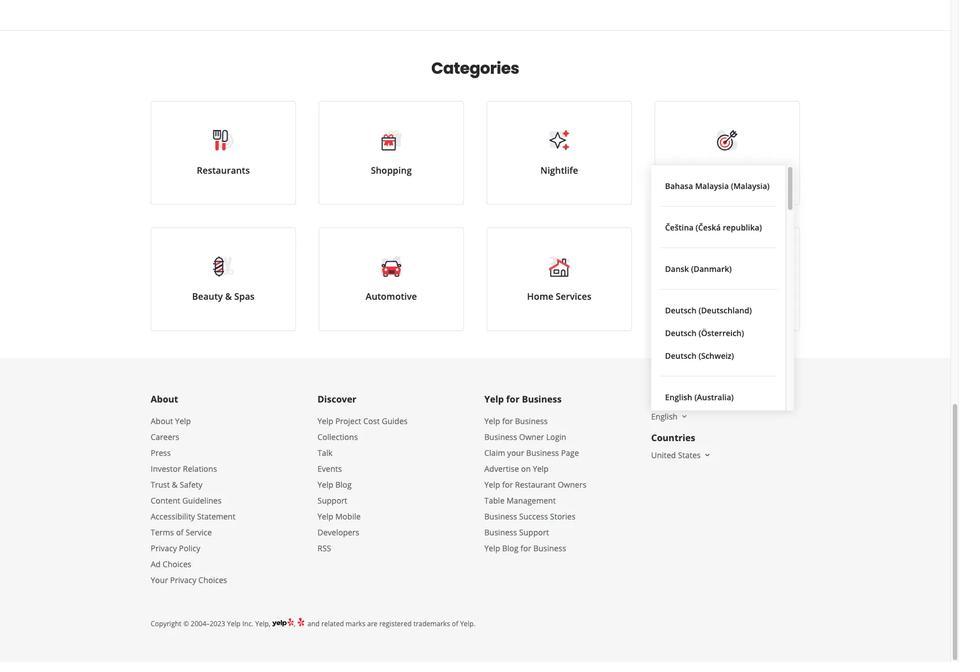 Task type: vqa. For each thing, say whether or not it's contained in the screenshot.
Bar within the "Inwood Bar and Grill was created to provide the perfect backdrop for a special night out whether it's to watch a sporting event with friends, or to enjoy a delicious dinner with a…"
no



Task type: describe. For each thing, give the bounding box(es) containing it.
advertise
[[485, 463, 519, 474]]

1 vertical spatial privacy
[[170, 575, 196, 585]]

yelp.
[[460, 619, 476, 628]]

business up owner
[[515, 416, 548, 426]]

stories
[[551, 511, 576, 522]]

claim
[[485, 447, 506, 458]]

for down advertise
[[503, 479, 513, 490]]

events
[[318, 463, 342, 474]]

privacy policy link
[[151, 543, 201, 554]]

yelp project cost guides collections talk events yelp blog support yelp mobile developers rss
[[318, 416, 408, 554]]

ad
[[151, 559, 161, 570]]

yelp blog link
[[318, 479, 352, 490]]

accessibility
[[151, 511, 195, 522]]

service
[[186, 527, 212, 538]]

yelp up yelp for business link
[[485, 393, 504, 405]]

business down owner
[[527, 447, 559, 458]]

deutsch (deutschland) button
[[661, 299, 777, 322]]

active life
[[705, 164, 750, 176]]

category navigation section navigation
[[139, 31, 812, 359]]

business down stories
[[534, 543, 567, 554]]

blog inside yelp project cost guides collections talk events yelp blog support yelp mobile developers rss
[[336, 479, 352, 490]]

bahasa malaysia (malaysia)
[[665, 180, 770, 191]]

(deutschland)
[[699, 305, 752, 316]]

united
[[652, 450, 677, 460]]

about for about yelp careers press investor relations trust & safety content guidelines accessibility statement terms of service privacy policy ad choices your privacy choices
[[151, 416, 173, 426]]

shopping
[[371, 164, 412, 176]]

(danmark)
[[691, 263, 732, 274]]

and
[[308, 619, 320, 628]]

events link
[[318, 463, 342, 474]]

business support link
[[485, 527, 549, 538]]

active
[[705, 164, 732, 176]]

life
[[734, 164, 750, 176]]

republika)
[[723, 222, 762, 233]]

automotive
[[366, 290, 417, 303]]

,
[[294, 619, 297, 628]]

active life link
[[655, 101, 801, 205]]

inc.
[[243, 619, 254, 628]]

business down table
[[485, 511, 518, 522]]

copyright © 2004–2023 yelp inc. yelp,
[[151, 619, 271, 628]]

page
[[562, 447, 580, 458]]

english (australia)
[[665, 392, 734, 403]]

your
[[151, 575, 168, 585]]

press link
[[151, 447, 171, 458]]

rss
[[318, 543, 331, 554]]

2004–2023
[[191, 619, 225, 628]]

restaurant
[[515, 479, 556, 490]]

business success stories link
[[485, 511, 576, 522]]

yelp for business link
[[485, 416, 548, 426]]

categories
[[432, 57, 520, 79]]

trust & safety link
[[151, 479, 203, 490]]

states
[[679, 450, 701, 460]]

deutsch for deutsch (schweiz)
[[665, 350, 697, 361]]

čeština
[[665, 222, 694, 233]]

trademarks
[[414, 619, 450, 628]]

dansk (danmark) button
[[661, 257, 777, 280]]

careers
[[151, 431, 179, 442]]

talk
[[318, 447, 333, 458]]

16 chevron down v2 image for english
[[680, 412, 689, 421]]

of inside about yelp careers press investor relations trust & safety content guidelines accessibility statement terms of service privacy policy ad choices your privacy choices
[[176, 527, 184, 538]]

yelp logo image
[[272, 618, 294, 628]]

yelp blog for business link
[[485, 543, 567, 554]]

trust
[[151, 479, 170, 490]]

about yelp careers press investor relations trust & safety content guidelines accessibility statement terms of service privacy policy ad choices your privacy choices
[[151, 416, 236, 585]]

beauty & spas
[[192, 290, 255, 303]]

yelp down business support link
[[485, 543, 501, 554]]

talk link
[[318, 447, 333, 458]]

yelp inside about yelp careers press investor relations trust & safety content guidelines accessibility statement terms of service privacy policy ad choices your privacy choices
[[175, 416, 191, 426]]

restaurants
[[197, 164, 250, 176]]

owners
[[558, 479, 587, 490]]

16 chevron down v2 image for united states
[[704, 451, 713, 460]]

yelp,
[[255, 619, 271, 628]]

malaysia
[[695, 180, 729, 191]]

safety
[[180, 479, 203, 490]]

owner
[[520, 431, 545, 442]]

related
[[322, 619, 344, 628]]

investor relations link
[[151, 463, 217, 474]]

united states
[[652, 450, 701, 460]]

blog inside the yelp for business business owner login claim your business page advertise on yelp yelp for restaurant owners table management business success stories business support yelp blog for business
[[503, 543, 519, 554]]

deutsch for deutsch (deutschland)
[[665, 305, 697, 316]]

business up yelp for business link
[[522, 393, 562, 405]]

investor
[[151, 463, 181, 474]]

yelp for restaurant owners link
[[485, 479, 587, 490]]

beauty
[[192, 290, 223, 303]]

marks
[[346, 619, 366, 628]]

čeština (česká republika)
[[665, 222, 762, 233]]

for up business owner login link at right bottom
[[503, 416, 513, 426]]

content guidelines link
[[151, 495, 222, 506]]



Task type: locate. For each thing, give the bounding box(es) containing it.
yelp for business
[[485, 393, 562, 405]]

shopping link
[[319, 101, 464, 205]]

english for english
[[652, 411, 678, 422]]

(schweiz)
[[699, 350, 734, 361]]

1 vertical spatial about
[[151, 416, 173, 426]]

registered
[[380, 619, 412, 628]]

2 about from the top
[[151, 416, 173, 426]]

about up the about yelp link
[[151, 393, 178, 405]]

2 vertical spatial deutsch
[[665, 350, 697, 361]]

1 vertical spatial 16 chevron down v2 image
[[704, 451, 713, 460]]

statement
[[197, 511, 236, 522]]

0 horizontal spatial 16 chevron down v2 image
[[680, 412, 689, 421]]

policy
[[179, 543, 201, 554]]

3 deutsch from the top
[[665, 350, 697, 361]]

home services link
[[487, 228, 632, 331]]

1 horizontal spatial 16 chevron down v2 image
[[704, 451, 713, 460]]

press
[[151, 447, 171, 458]]

yelp burst image
[[297, 618, 306, 627]]

your
[[508, 447, 525, 458]]

support down yelp blog link
[[318, 495, 348, 506]]

& left the "spas" on the left of the page
[[225, 290, 232, 303]]

16 chevron down v2 image right states
[[704, 451, 713, 460]]

blog up support link
[[336, 479, 352, 490]]

support inside yelp project cost guides collections talk events yelp blog support yelp mobile developers rss
[[318, 495, 348, 506]]

support inside the yelp for business business owner login claim your business page advertise on yelp yelp for restaurant owners table management business success stories business support yelp blog for business
[[520, 527, 549, 538]]

for up yelp for business link
[[507, 393, 520, 405]]

yelp up collections link
[[318, 416, 334, 426]]

are
[[367, 619, 378, 628]]

0 vertical spatial blog
[[336, 479, 352, 490]]

support down the success
[[520, 527, 549, 538]]

about for about
[[151, 393, 178, 405]]

0 vertical spatial english
[[665, 392, 693, 403]]

copyright
[[151, 619, 182, 628]]

deutsch (schweiz) button
[[661, 344, 777, 367]]

guidelines
[[183, 495, 222, 506]]

cost
[[364, 416, 380, 426]]

1 vertical spatial english
[[652, 411, 678, 422]]

1 horizontal spatial of
[[452, 619, 459, 628]]

rss link
[[318, 543, 331, 554]]

dansk (danmark)
[[665, 263, 732, 274]]

yelp up careers
[[175, 416, 191, 426]]

(česká
[[696, 222, 721, 233]]

1 horizontal spatial choices
[[199, 575, 227, 585]]

yelp up table
[[485, 479, 501, 490]]

about inside about yelp careers press investor relations trust & safety content guidelines accessibility statement terms of service privacy policy ad choices your privacy choices
[[151, 416, 173, 426]]

restaurants link
[[151, 101, 296, 205]]

1 vertical spatial choices
[[199, 575, 227, 585]]

of left yelp.
[[452, 619, 459, 628]]

yelp left the inc.
[[227, 619, 241, 628]]

support
[[318, 495, 348, 506], [520, 527, 549, 538]]

privacy down ad choices link on the bottom left of page
[[170, 575, 196, 585]]

0 horizontal spatial choices
[[163, 559, 192, 570]]

table
[[485, 495, 505, 506]]

guides
[[382, 416, 408, 426]]

deutsch for deutsch (österreich)
[[665, 328, 697, 338]]

business owner login link
[[485, 431, 567, 442]]

1 deutsch from the top
[[665, 305, 697, 316]]

deutsch
[[665, 305, 697, 316], [665, 328, 697, 338], [665, 350, 697, 361]]

of
[[176, 527, 184, 538], [452, 619, 459, 628]]

management
[[507, 495, 556, 506]]

developers
[[318, 527, 360, 538]]

deutsch (österreich)
[[665, 328, 744, 338]]

about yelp link
[[151, 416, 191, 426]]

1 vertical spatial blog
[[503, 543, 519, 554]]

1 horizontal spatial &
[[225, 290, 232, 303]]

project
[[336, 416, 362, 426]]

0 horizontal spatial &
[[172, 479, 178, 490]]

for down business support link
[[521, 543, 532, 554]]

blog down business support link
[[503, 543, 519, 554]]

home services
[[528, 290, 592, 303]]

english up english "dropdown button"
[[665, 392, 693, 403]]

english button
[[652, 411, 689, 422]]

&
[[225, 290, 232, 303], [172, 479, 178, 490]]

0 vertical spatial 16 chevron down v2 image
[[680, 412, 689, 421]]

on
[[522, 463, 531, 474]]

deutsch inside 'button'
[[665, 350, 697, 361]]

mobile
[[336, 511, 361, 522]]

choices down privacy policy link
[[163, 559, 192, 570]]

deutsch (österreich) button
[[661, 322, 777, 344]]

terms of service link
[[151, 527, 212, 538]]

bahasa
[[665, 180, 693, 191]]

1 about from the top
[[151, 393, 178, 405]]

2 deutsch from the top
[[665, 328, 697, 338]]

relations
[[183, 463, 217, 474]]

support link
[[318, 495, 348, 506]]

bahasa malaysia (malaysia) button
[[661, 174, 777, 197]]

business up claim
[[485, 431, 518, 442]]

developers link
[[318, 527, 360, 538]]

english (australia) button
[[661, 386, 777, 408]]

(österreich)
[[699, 328, 744, 338]]

0 vertical spatial support
[[318, 495, 348, 506]]

16 chevron down v2 image down languages
[[680, 412, 689, 421]]

0 horizontal spatial of
[[176, 527, 184, 538]]

1 horizontal spatial support
[[520, 527, 549, 538]]

0 horizontal spatial support
[[318, 495, 348, 506]]

business up yelp blog for business link in the bottom right of the page
[[485, 527, 518, 538]]

& inside about yelp careers press investor relations trust & safety content guidelines accessibility statement terms of service privacy policy ad choices your privacy choices
[[172, 479, 178, 490]]

1 vertical spatial &
[[172, 479, 178, 490]]

privacy down terms
[[151, 543, 177, 554]]

claim your business page link
[[485, 447, 580, 458]]

0 vertical spatial choices
[[163, 559, 192, 570]]

table management link
[[485, 495, 556, 506]]

terms
[[151, 527, 174, 538]]

english inside button
[[665, 392, 693, 403]]

login
[[547, 431, 567, 442]]

1 vertical spatial deutsch
[[665, 328, 697, 338]]

yelp up claim
[[485, 416, 501, 426]]

your privacy choices link
[[151, 575, 227, 585]]

1 vertical spatial of
[[452, 619, 459, 628]]

yelp right on
[[533, 463, 549, 474]]

yelp project cost guides link
[[318, 416, 408, 426]]

0 vertical spatial about
[[151, 393, 178, 405]]

0 vertical spatial &
[[225, 290, 232, 303]]

0 vertical spatial privacy
[[151, 543, 177, 554]]

automotive link
[[319, 228, 464, 331]]

for
[[507, 393, 520, 405], [503, 416, 513, 426], [503, 479, 513, 490], [521, 543, 532, 554]]

deutsch up deutsch (schweiz)
[[665, 328, 697, 338]]

choices down policy
[[199, 575, 227, 585]]

0 vertical spatial of
[[176, 527, 184, 538]]

yelp down events
[[318, 479, 334, 490]]

yelp for business business owner login claim your business page advertise on yelp yelp for restaurant owners table management business success stories business support yelp blog for business
[[485, 416, 587, 554]]

dansk
[[665, 263, 689, 274]]

& inside category navigation section navigation
[[225, 290, 232, 303]]

english for english (australia)
[[665, 392, 693, 403]]

0 vertical spatial deutsch
[[665, 305, 697, 316]]

1 horizontal spatial blog
[[503, 543, 519, 554]]

16 chevron down v2 image
[[680, 412, 689, 421], [704, 451, 713, 460]]

1 vertical spatial support
[[520, 527, 549, 538]]

english down languages
[[652, 411, 678, 422]]

and related marks are registered trademarks of yelp.
[[306, 619, 476, 628]]

spas
[[234, 290, 255, 303]]

services
[[556, 290, 592, 303]]

careers link
[[151, 431, 179, 442]]

content
[[151, 495, 180, 506]]

success
[[520, 511, 548, 522]]

deutsch down deutsch (österreich)
[[665, 350, 697, 361]]

about up careers
[[151, 416, 173, 426]]

deutsch (schweiz)
[[665, 350, 734, 361]]

16 chevron down v2 image inside united states popup button
[[704, 451, 713, 460]]

collections link
[[318, 431, 358, 442]]

& right the trust
[[172, 479, 178, 490]]

accessibility statement link
[[151, 511, 236, 522]]

ad choices link
[[151, 559, 192, 570]]

home
[[528, 290, 554, 303]]

0 horizontal spatial blog
[[336, 479, 352, 490]]

advertise on yelp link
[[485, 463, 549, 474]]

english
[[665, 392, 693, 403], [652, 411, 678, 422]]

yelp down support link
[[318, 511, 334, 522]]

16 chevron down v2 image inside english "dropdown button"
[[680, 412, 689, 421]]

yelp
[[485, 393, 504, 405], [175, 416, 191, 426], [318, 416, 334, 426], [485, 416, 501, 426], [533, 463, 549, 474], [318, 479, 334, 490], [485, 479, 501, 490], [318, 511, 334, 522], [485, 543, 501, 554], [227, 619, 241, 628]]

©
[[183, 619, 189, 628]]

privacy
[[151, 543, 177, 554], [170, 575, 196, 585]]

of up privacy policy link
[[176, 527, 184, 538]]

choices
[[163, 559, 192, 570], [199, 575, 227, 585]]

deutsch up deutsch (österreich)
[[665, 305, 697, 316]]

languages
[[652, 393, 700, 405]]



